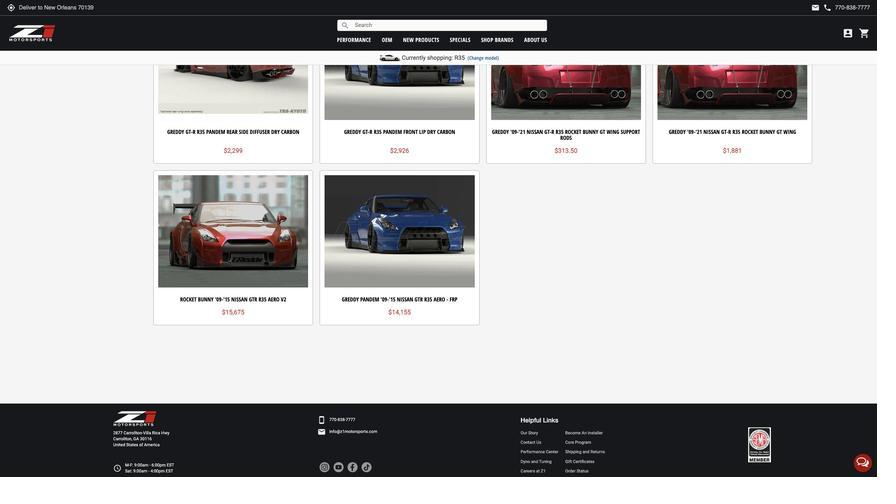 Task type: describe. For each thing, give the bounding box(es) containing it.
nissan inside greddy '09-'21 nissan gt-r r35 rocket bunny gt wing support rods
[[527, 128, 543, 136]]

oem
[[382, 36, 393, 44]]

dyno and tuning
[[521, 460, 552, 465]]

rocket for greddy '09-'21 nissan gt-r r35 rocket bunny gt wing support rods
[[565, 128, 582, 136]]

careers at z1 link
[[521, 469, 558, 475]]

villa
[[143, 431, 151, 436]]

ga
[[133, 437, 139, 442]]

gt for greddy '09-'21 nissan gt-r r35 rocket bunny gt wing
[[777, 128, 782, 136]]

status
[[577, 469, 589, 474]]

performance
[[521, 450, 545, 455]]

bunny for greddy '09-'21 nissan gt-r r35 rocket bunny gt wing support rods
[[583, 128, 599, 136]]

pandem for rear
[[206, 128, 225, 136]]

1 gt- from the left
[[186, 128, 193, 136]]

america
[[144, 443, 160, 448]]

(change model) link
[[468, 55, 499, 61]]

smartphone 770-838-7777
[[318, 416, 355, 425]]

6:00pm
[[152, 463, 166, 468]]

carrollton,
[[113, 437, 132, 442]]

shopping:
[[427, 54, 453, 61]]

and for returns
[[583, 450, 590, 455]]

4:00pm
[[151, 469, 165, 474]]

lip
[[419, 128, 426, 136]]

mail phone
[[812, 4, 832, 12]]

$313.50
[[555, 147, 578, 154]]

0 horizontal spatial bunny
[[198, 296, 214, 304]]

'15 for pandem
[[389, 296, 396, 304]]

bunny for greddy '09-'21 nissan gt-r r35 rocket bunny gt wing
[[760, 128, 775, 136]]

rods
[[560, 134, 572, 142]]

mail
[[812, 4, 820, 12]]

2 carbon from the left
[[437, 128, 455, 136]]

become an installer link
[[565, 431, 605, 437]]

2877
[[113, 431, 123, 436]]

greddy gt-r r35 pandem rear side diffuser dry carbon
[[167, 128, 299, 136]]

shipping
[[565, 450, 582, 455]]

0 vertical spatial -
[[447, 296, 448, 304]]

performance center link
[[521, 450, 558, 456]]

performance center
[[521, 450, 558, 455]]

gift certificates
[[565, 460, 595, 465]]

mail link
[[812, 4, 820, 12]]

model)
[[485, 55, 499, 61]]

order status link
[[565, 469, 605, 475]]

tuning
[[539, 460, 552, 465]]

greddy for greddy '09-'21 nissan gt-r r35 rocket bunny gt wing support rods
[[492, 128, 509, 136]]

phone link
[[824, 4, 870, 12]]

contact
[[521, 441, 536, 446]]

about us
[[524, 36, 547, 44]]

aero for -
[[434, 296, 445, 304]]

2 vertical spatial -
[[148, 469, 150, 474]]

(change
[[468, 55, 484, 61]]

greddy for greddy '09-'21 nissan gt-r r35 rocket bunny gt wing
[[669, 128, 686, 136]]

Search search field
[[349, 20, 547, 31]]

sat:
[[125, 469, 132, 474]]

shop brands link
[[481, 36, 514, 44]]

of
[[139, 443, 143, 448]]

rear
[[227, 128, 238, 136]]

gtr for -
[[415, 296, 423, 304]]

united
[[113, 443, 125, 448]]

$2,299
[[224, 147, 243, 154]]

greddy for greddy gt-r r35 pandem front lip dry carbon
[[344, 128, 361, 136]]

$15,675
[[222, 309, 245, 316]]

$1,881
[[723, 147, 742, 154]]

careers
[[521, 469, 535, 474]]

greddy pandem '09-'15 nissan gtr r35 aero - frp
[[342, 296, 458, 304]]

instagram link image
[[319, 463, 330, 473]]

1 carbon from the left
[[281, 128, 299, 136]]

our story link
[[521, 431, 558, 437]]

email
[[318, 428, 326, 437]]

wing for greddy '09-'21 nissan gt-r r35 rocket bunny gt wing
[[784, 128, 796, 136]]

greddy '09-'21 nissan gt-r r35 rocket bunny gt wing
[[669, 128, 796, 136]]

brands
[[495, 36, 514, 44]]

2 dry from the left
[[427, 128, 436, 136]]

dyno and tuning link
[[521, 459, 558, 465]]

support
[[621, 128, 640, 136]]

oem link
[[382, 36, 393, 44]]

rica
[[152, 431, 160, 436]]

pandem for front
[[383, 128, 402, 136]]

1 vertical spatial 9:00am
[[133, 469, 147, 474]]

products
[[416, 36, 439, 44]]

phone
[[824, 4, 832, 12]]

and for tuning
[[531, 460, 538, 465]]

r35 up '$1,881'
[[733, 128, 741, 136]]

currently shopping: r35 (change model)
[[402, 54, 499, 61]]

diffuser
[[250, 128, 270, 136]]

side
[[239, 128, 249, 136]]

'15 for bunny
[[223, 296, 230, 304]]

4 r from the left
[[728, 128, 731, 136]]

1 vertical spatial -
[[149, 463, 151, 468]]

email info@z1motorsports.com
[[318, 428, 377, 437]]

access_time
[[113, 465, 122, 473]]

0 vertical spatial est
[[167, 463, 174, 468]]

specials
[[450, 36, 471, 44]]

links
[[543, 417, 559, 424]]

my_location
[[7, 4, 15, 12]]

gt- inside greddy '09-'21 nissan gt-r r35 rocket bunny gt wing support rods
[[545, 128, 552, 136]]

access_time m-f: 9:00am - 6:00pm est sat: 9:00am - 4:00pm est
[[113, 463, 174, 474]]

order status
[[565, 469, 589, 474]]

info@z1motorsports.com link
[[329, 429, 377, 435]]

$14,155
[[389, 309, 411, 316]]

at
[[536, 469, 540, 474]]

info@z1motorsports.com
[[329, 430, 377, 435]]

1 r from the left
[[193, 128, 196, 136]]

770-
[[329, 418, 338, 423]]

states
[[126, 443, 138, 448]]



Task type: locate. For each thing, give the bounding box(es) containing it.
1 wing from the left
[[607, 128, 620, 136]]

1 horizontal spatial gt
[[777, 128, 782, 136]]

3 gt- from the left
[[545, 128, 552, 136]]

hwy
[[161, 431, 169, 436]]

aero left v2
[[268, 296, 280, 304]]

bunny
[[583, 128, 599, 136], [760, 128, 775, 136], [198, 296, 214, 304]]

gift
[[565, 460, 572, 465]]

gtr
[[249, 296, 257, 304], [415, 296, 423, 304]]

1 horizontal spatial greddy
[[492, 128, 509, 136]]

rocket bunny '09-'15 nissan gtr r35 aero v2
[[180, 296, 286, 304]]

est right 6:00pm
[[167, 463, 174, 468]]

est
[[167, 463, 174, 468], [166, 469, 173, 474]]

r35 inside greddy '09-'21 nissan gt-r r35 rocket bunny gt wing support rods
[[556, 128, 564, 136]]

center
[[546, 450, 558, 455]]

shop
[[481, 36, 494, 44]]

core program
[[565, 441, 591, 446]]

gt for greddy '09-'21 nissan gt-r r35 rocket bunny gt wing support rods
[[600, 128, 605, 136]]

our story
[[521, 431, 538, 436]]

gtr left frp
[[415, 296, 423, 304]]

gtr for v2
[[249, 296, 257, 304]]

1 dry from the left
[[271, 128, 280, 136]]

9:00am right f:
[[134, 463, 148, 468]]

9:00am
[[134, 463, 148, 468], [133, 469, 147, 474]]

core
[[565, 441, 574, 446]]

shopping_cart
[[859, 28, 870, 39]]

youtube link image
[[333, 463, 344, 473]]

'15
[[223, 296, 230, 304], [389, 296, 396, 304]]

z1
[[541, 469, 546, 474]]

front
[[404, 128, 418, 136]]

2 horizontal spatial greddy
[[669, 128, 686, 136]]

rocket inside greddy '09-'21 nissan gt-r r35 rocket bunny gt wing support rods
[[565, 128, 582, 136]]

f:
[[130, 463, 133, 468]]

dyno
[[521, 460, 530, 465]]

dry right diffuser on the left of page
[[271, 128, 280, 136]]

new
[[403, 36, 414, 44]]

4 gt- from the left
[[721, 128, 728, 136]]

bunny inside greddy '09-'21 nissan gt-r r35 rocket bunny gt wing support rods
[[583, 128, 599, 136]]

1 horizontal spatial pandem
[[360, 296, 379, 304]]

0 horizontal spatial gtr
[[249, 296, 257, 304]]

r35 up the "$313.50"
[[556, 128, 564, 136]]

shipping and returns
[[565, 450, 605, 455]]

new products
[[403, 36, 439, 44]]

'15 up the $14,155
[[389, 296, 396, 304]]

2 aero from the left
[[434, 296, 445, 304]]

gt
[[600, 128, 605, 136], [777, 128, 782, 136]]

our
[[521, 431, 527, 436]]

helpful links
[[521, 417, 559, 424]]

us right about
[[541, 36, 547, 44]]

search
[[341, 21, 349, 30]]

z1 motorsports logo image
[[9, 25, 56, 42]]

greddy for greddy gt-r r35 pandem rear side diffuser dry carbon
[[167, 128, 184, 136]]

greddy for greddy pandem '09-'15 nissan gtr r35 aero - frp
[[342, 296, 359, 304]]

1 horizontal spatial and
[[583, 450, 590, 455]]

1 horizontal spatial '21
[[696, 128, 702, 136]]

0 horizontal spatial wing
[[607, 128, 620, 136]]

v2
[[281, 296, 286, 304]]

sema member logo image
[[749, 428, 771, 463]]

1 horizontal spatial carbon
[[437, 128, 455, 136]]

r35 left (change
[[455, 54, 465, 61]]

become
[[565, 431, 581, 436]]

0 horizontal spatial gt
[[600, 128, 605, 136]]

2 r from the left
[[370, 128, 372, 136]]

0 horizontal spatial and
[[531, 460, 538, 465]]

carbon right diffuser on the left of page
[[281, 128, 299, 136]]

rocket for greddy '09-'21 nissan gt-r r35 rocket bunny gt wing
[[742, 128, 758, 136]]

'15 up $15,675
[[223, 296, 230, 304]]

- left 4:00pm
[[148, 469, 150, 474]]

returns
[[591, 450, 605, 455]]

- left 6:00pm
[[149, 463, 151, 468]]

pandem
[[206, 128, 225, 136], [383, 128, 402, 136], [360, 296, 379, 304]]

currently
[[402, 54, 426, 61]]

0 horizontal spatial greddy
[[167, 128, 184, 136]]

us for contact us
[[537, 441, 541, 446]]

z1 company logo image
[[113, 411, 157, 427]]

r35 left rear
[[197, 128, 205, 136]]

2 gt from the left
[[777, 128, 782, 136]]

m-
[[125, 463, 130, 468]]

and right dyno
[[531, 460, 538, 465]]

helpful
[[521, 417, 541, 424]]

0 horizontal spatial carbon
[[281, 128, 299, 136]]

1 '21 from the left
[[519, 128, 525, 136]]

certificates
[[573, 460, 595, 465]]

0 horizontal spatial rocket
[[180, 296, 197, 304]]

'21 inside greddy '09-'21 nissan gt-r r35 rocket bunny gt wing support rods
[[519, 128, 525, 136]]

carbon right lip
[[437, 128, 455, 136]]

2 gtr from the left
[[415, 296, 423, 304]]

est right 4:00pm
[[166, 469, 173, 474]]

1 greddy from the left
[[167, 128, 184, 136]]

1 gt from the left
[[600, 128, 605, 136]]

dry right lip
[[427, 128, 436, 136]]

facebook link image
[[347, 463, 358, 473]]

1 horizontal spatial aero
[[434, 296, 445, 304]]

shipping and returns link
[[565, 450, 605, 456]]

2 greddy from the left
[[344, 128, 361, 136]]

1 horizontal spatial gtr
[[415, 296, 423, 304]]

0 horizontal spatial aero
[[268, 296, 280, 304]]

careers at z1
[[521, 469, 546, 474]]

core program link
[[565, 440, 605, 446]]

7777
[[346, 418, 355, 423]]

0 vertical spatial 9:00am
[[134, 463, 148, 468]]

gtr left v2
[[249, 296, 257, 304]]

tiktok link image
[[361, 463, 372, 473]]

greddy
[[492, 128, 509, 136], [669, 128, 686, 136], [342, 296, 359, 304]]

gt inside greddy '09-'21 nissan gt-r r35 rocket bunny gt wing support rods
[[600, 128, 605, 136]]

1 '15 from the left
[[223, 296, 230, 304]]

r35
[[455, 54, 465, 61], [197, 128, 205, 136], [374, 128, 382, 136], [556, 128, 564, 136], [733, 128, 741, 136], [259, 296, 267, 304], [424, 296, 432, 304]]

3 r from the left
[[552, 128, 554, 136]]

1 horizontal spatial rocket
[[565, 128, 582, 136]]

0 vertical spatial and
[[583, 450, 590, 455]]

gift certificates link
[[565, 459, 605, 465]]

2 horizontal spatial pandem
[[383, 128, 402, 136]]

-
[[447, 296, 448, 304], [149, 463, 151, 468], [148, 469, 150, 474]]

installer
[[588, 431, 603, 436]]

1 horizontal spatial greddy
[[344, 128, 361, 136]]

smartphone
[[318, 416, 326, 425]]

aero left frp
[[434, 296, 445, 304]]

0 horizontal spatial us
[[537, 441, 541, 446]]

frp
[[450, 296, 458, 304]]

greddy
[[167, 128, 184, 136], [344, 128, 361, 136]]

us down 'our story' link
[[537, 441, 541, 446]]

2 horizontal spatial rocket
[[742, 128, 758, 136]]

0 horizontal spatial pandem
[[206, 128, 225, 136]]

0 vertical spatial us
[[541, 36, 547, 44]]

aero for v2
[[268, 296, 280, 304]]

2 wing from the left
[[784, 128, 796, 136]]

0 horizontal spatial '15
[[223, 296, 230, 304]]

1 horizontal spatial wing
[[784, 128, 796, 136]]

770-838-7777 link
[[329, 418, 355, 424]]

1 horizontal spatial bunny
[[583, 128, 599, 136]]

dry
[[271, 128, 280, 136], [427, 128, 436, 136]]

an
[[582, 431, 587, 436]]

greddy inside greddy '09-'21 nissan gt-r r35 rocket bunny gt wing support rods
[[492, 128, 509, 136]]

carbon
[[281, 128, 299, 136], [437, 128, 455, 136]]

1 vertical spatial and
[[531, 460, 538, 465]]

become an installer
[[565, 431, 603, 436]]

gt-
[[186, 128, 193, 136], [363, 128, 370, 136], [545, 128, 552, 136], [721, 128, 728, 136]]

2 '15 from the left
[[389, 296, 396, 304]]

wing for greddy '09-'21 nissan gt-r r35 rocket bunny gt wing support rods
[[607, 128, 620, 136]]

0 horizontal spatial greddy
[[342, 296, 359, 304]]

'21 for greddy '09-'21 nissan gt-r r35 rocket bunny gt wing
[[696, 128, 702, 136]]

us for about us
[[541, 36, 547, 44]]

wing
[[607, 128, 620, 136], [784, 128, 796, 136]]

'09-
[[511, 128, 519, 136], [687, 128, 696, 136], [215, 296, 223, 304], [381, 296, 389, 304]]

0 horizontal spatial dry
[[271, 128, 280, 136]]

performance
[[337, 36, 371, 44]]

0 horizontal spatial '21
[[519, 128, 525, 136]]

30116
[[140, 437, 152, 442]]

r35 left v2
[[259, 296, 267, 304]]

1 horizontal spatial dry
[[427, 128, 436, 136]]

about us link
[[524, 36, 547, 44]]

1 horizontal spatial '15
[[389, 296, 396, 304]]

2877 carrollton-villa rica hwy carrollton, ga 30116 united states of america
[[113, 431, 169, 448]]

1 vertical spatial est
[[166, 469, 173, 474]]

2 gt- from the left
[[363, 128, 370, 136]]

carrollton-
[[124, 431, 143, 436]]

'21
[[519, 128, 525, 136], [696, 128, 702, 136]]

and down core program link
[[583, 450, 590, 455]]

1 horizontal spatial us
[[541, 36, 547, 44]]

greddy '09-'21 nissan gt-r r35 rocket bunny gt wing support rods
[[492, 128, 640, 142]]

1 aero from the left
[[268, 296, 280, 304]]

story
[[528, 431, 538, 436]]

r35 left front
[[374, 128, 382, 136]]

1 vertical spatial us
[[537, 441, 541, 446]]

'21 for greddy '09-'21 nissan gt-r r35 rocket bunny gt wing support rods
[[519, 128, 525, 136]]

us
[[541, 36, 547, 44], [537, 441, 541, 446]]

- left frp
[[447, 296, 448, 304]]

r inside greddy '09-'21 nissan gt-r r35 rocket bunny gt wing support rods
[[552, 128, 554, 136]]

2 horizontal spatial bunny
[[760, 128, 775, 136]]

specials link
[[450, 36, 471, 44]]

'09- inside greddy '09-'21 nissan gt-r r35 rocket bunny gt wing support rods
[[511, 128, 519, 136]]

wing inside greddy '09-'21 nissan gt-r r35 rocket bunny gt wing support rods
[[607, 128, 620, 136]]

greddy gt-r r35 pandem front lip dry carbon
[[344, 128, 455, 136]]

1 gtr from the left
[[249, 296, 257, 304]]

shop brands
[[481, 36, 514, 44]]

2 '21 from the left
[[696, 128, 702, 136]]

r35 left frp
[[424, 296, 432, 304]]

account_box link
[[841, 28, 856, 39]]

9:00am right sat:
[[133, 469, 147, 474]]



Task type: vqa. For each thing, say whether or not it's contained in the screenshot.


